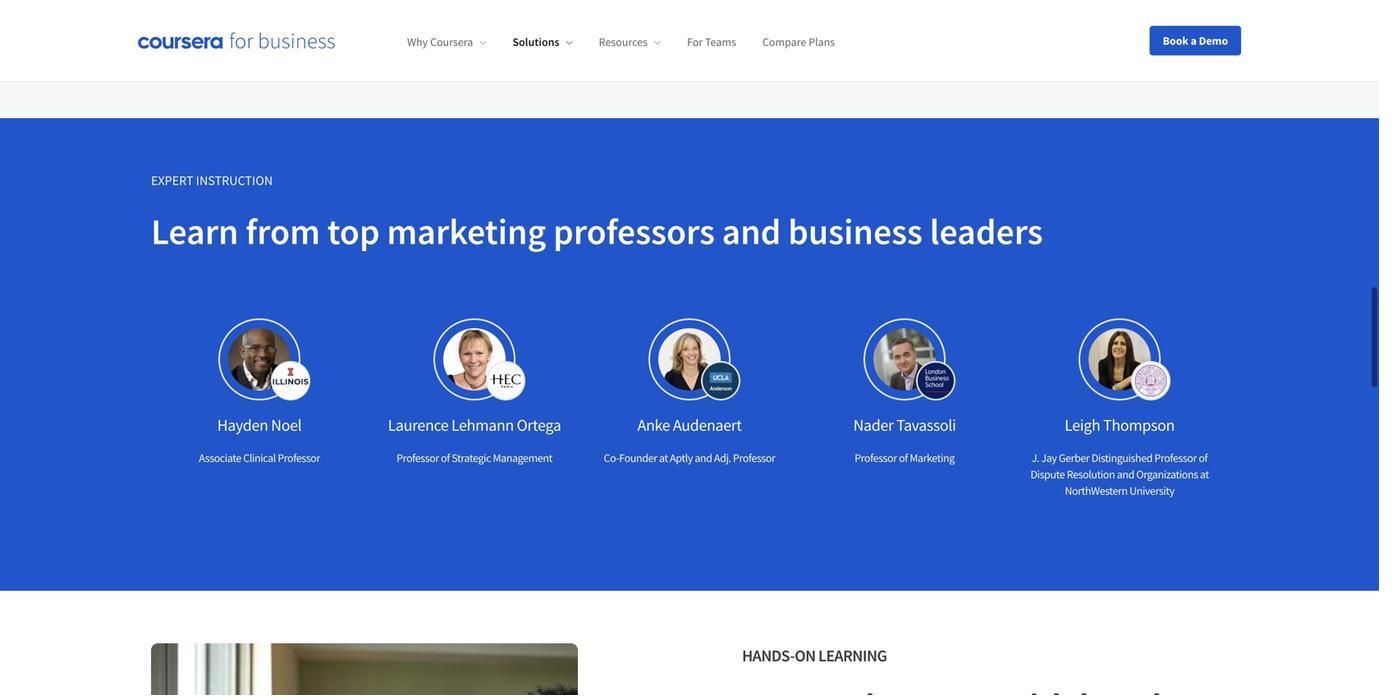 Task type: locate. For each thing, give the bounding box(es) containing it.
solutions
[[513, 35, 560, 49]]

jay
[[1041, 451, 1057, 466]]

at inside j. jay gerber distinguished professor of dispute resolution and organizations at northwestern university
[[1200, 467, 1209, 482]]

nader tavassoli
[[853, 415, 956, 436]]

demo
[[1199, 33, 1228, 48]]

book a demo button
[[1150, 26, 1241, 55]]

3 of from the left
[[1199, 451, 1208, 466]]

for teams link
[[687, 35, 736, 49]]

2 horizontal spatial of
[[1199, 451, 1208, 466]]

hayden noel
[[217, 415, 302, 436]]

laurence lehmann ortega
[[388, 415, 561, 436]]

for
[[687, 35, 703, 49]]

compare
[[763, 35, 806, 49]]

for teams
[[687, 35, 736, 49]]

co-founder at aptly and adj. professor
[[604, 451, 775, 466]]

0 horizontal spatial at
[[659, 451, 668, 466]]

hands-on learning
[[742, 646, 887, 666]]

at right organizations
[[1200, 467, 1209, 482]]

tab panel
[[151, 0, 1228, 66]]

of left strategic
[[441, 451, 450, 466]]

resources link
[[599, 35, 661, 49]]

2 horizontal spatial and
[[1117, 467, 1134, 482]]

at left the aptly
[[659, 451, 668, 466]]

0 vertical spatial and
[[722, 209, 781, 254]]

why
[[407, 35, 428, 49]]

1 of from the left
[[441, 451, 450, 466]]

0 horizontal spatial of
[[441, 451, 450, 466]]

of inside j. jay gerber distinguished professor of dispute resolution and organizations at northwestern university
[[1199, 451, 1208, 466]]

professor down nader
[[855, 451, 897, 466]]

learn
[[151, 209, 239, 254]]

1 vertical spatial and
[[695, 451, 712, 466]]

1 horizontal spatial at
[[1200, 467, 1209, 482]]

0 horizontal spatial and
[[695, 451, 712, 466]]

2 professor from the left
[[397, 451, 439, 466]]

resolution
[[1067, 467, 1115, 482]]

meta logo image
[[275, 13, 307, 46]]

leaders
[[930, 209, 1043, 254]]

at
[[659, 451, 668, 466], [1200, 467, 1209, 482]]

0 vertical spatial at
[[659, 451, 668, 466]]

nader
[[853, 415, 894, 436]]

of left marketing
[[899, 451, 908, 466]]

instruction
[[196, 172, 273, 189]]

4 professor from the left
[[855, 451, 897, 466]]

j. jay gerber distinguished professor of dispute resolution and organizations at northwestern university
[[1031, 451, 1209, 498]]

on
[[795, 646, 816, 666]]

and inside j. jay gerber distinguished professor of dispute resolution and organizations at northwestern university
[[1117, 467, 1134, 482]]

professor right adj.
[[733, 451, 775, 466]]

book a demo
[[1163, 33, 1228, 48]]

of
[[441, 451, 450, 466], [899, 451, 908, 466], [1199, 451, 1208, 466]]

learning
[[818, 646, 887, 666]]

laurence
[[388, 415, 449, 436]]

top
[[327, 209, 380, 254]]

professor
[[278, 451, 320, 466], [397, 451, 439, 466], [733, 451, 775, 466], [855, 451, 897, 466], [1155, 451, 1197, 466]]

university of california davis image
[[730, 16, 763, 49]]

professor up organizations
[[1155, 451, 1197, 466]]

co-
[[604, 451, 619, 466]]

1 vertical spatial at
[[1200, 467, 1209, 482]]

noel
[[271, 415, 302, 436]]

adj.
[[714, 451, 731, 466]]

distinguished
[[1092, 451, 1153, 466]]

of for lehmann
[[441, 451, 450, 466]]

and
[[722, 209, 781, 254], [695, 451, 712, 466], [1117, 467, 1134, 482]]

northwestern
[[1065, 484, 1128, 498]]

professor down the noel
[[278, 451, 320, 466]]

1 horizontal spatial of
[[899, 451, 908, 466]]

ortega
[[517, 415, 561, 436]]

3 professor from the left
[[733, 451, 775, 466]]

audenaert
[[673, 415, 742, 436]]

2 of from the left
[[899, 451, 908, 466]]

why coursera
[[407, 35, 473, 49]]

organizations
[[1136, 467, 1198, 482]]

of right distinguished
[[1199, 451, 1208, 466]]

university of michigan image
[[625, 16, 658, 49]]

2 vertical spatial and
[[1117, 467, 1134, 482]]

compare plans
[[763, 35, 835, 49]]

why coursera link
[[407, 35, 486, 49]]

gerber
[[1059, 451, 1090, 466]]

5 professor from the left
[[1155, 451, 1197, 466]]

professor down laurence at the left
[[397, 451, 439, 466]]

dispute
[[1031, 467, 1065, 482]]

leigh
[[1065, 415, 1100, 436]]

book
[[1163, 33, 1189, 48]]



Task type: vqa. For each thing, say whether or not it's contained in the screenshot.
the middle of
yes



Task type: describe. For each thing, give the bounding box(es) containing it.
clinical
[[243, 451, 276, 466]]

lehmann
[[451, 415, 514, 436]]

resources
[[599, 35, 648, 49]]

plans
[[809, 35, 835, 49]]

hayden
[[217, 415, 268, 436]]

management
[[493, 451, 552, 466]]

from
[[246, 209, 320, 254]]

compare plans link
[[763, 35, 835, 49]]

professors
[[553, 209, 715, 254]]

associate clinical professor
[[199, 451, 320, 466]]

coursera
[[430, 35, 473, 49]]

1 professor from the left
[[278, 451, 320, 466]]

thompson
[[1103, 415, 1175, 436]]

marketing
[[387, 209, 546, 254]]

coursera for business image
[[138, 32, 335, 49]]

solutions link
[[513, 35, 573, 49]]

anke
[[638, 415, 670, 436]]

illinios image
[[154, 13, 187, 46]]

of for tavassoli
[[899, 451, 908, 466]]

a
[[1191, 33, 1197, 48]]

expert instruction
[[151, 172, 273, 189]]

professor of marketing
[[855, 451, 955, 466]]

learn from top marketing professors and business leaders
[[151, 209, 1043, 254]]

university
[[1130, 484, 1175, 498]]

teams
[[705, 35, 736, 49]]

associate
[[199, 451, 241, 466]]

ashok leyland logo image
[[678, 16, 710, 49]]

anke audenaert
[[638, 415, 742, 436]]

databricks image
[[573, 16, 605, 49]]

strategic
[[452, 451, 491, 466]]

professor of strategic management
[[397, 451, 552, 466]]

founder
[[619, 451, 657, 466]]

leigh thompson
[[1065, 415, 1175, 436]]

hubspot image
[[214, 13, 247, 46]]

aptly
[[670, 451, 693, 466]]

hands-
[[742, 646, 795, 666]]

j.
[[1032, 451, 1039, 466]]

professor inside j. jay gerber distinguished professor of dispute resolution and organizations at northwestern university
[[1155, 451, 1197, 466]]

expert
[[151, 172, 193, 189]]

tavassoli
[[897, 415, 956, 436]]

business
[[788, 209, 923, 254]]

marketing
[[910, 451, 955, 466]]

1 horizontal spatial and
[[722, 209, 781, 254]]



